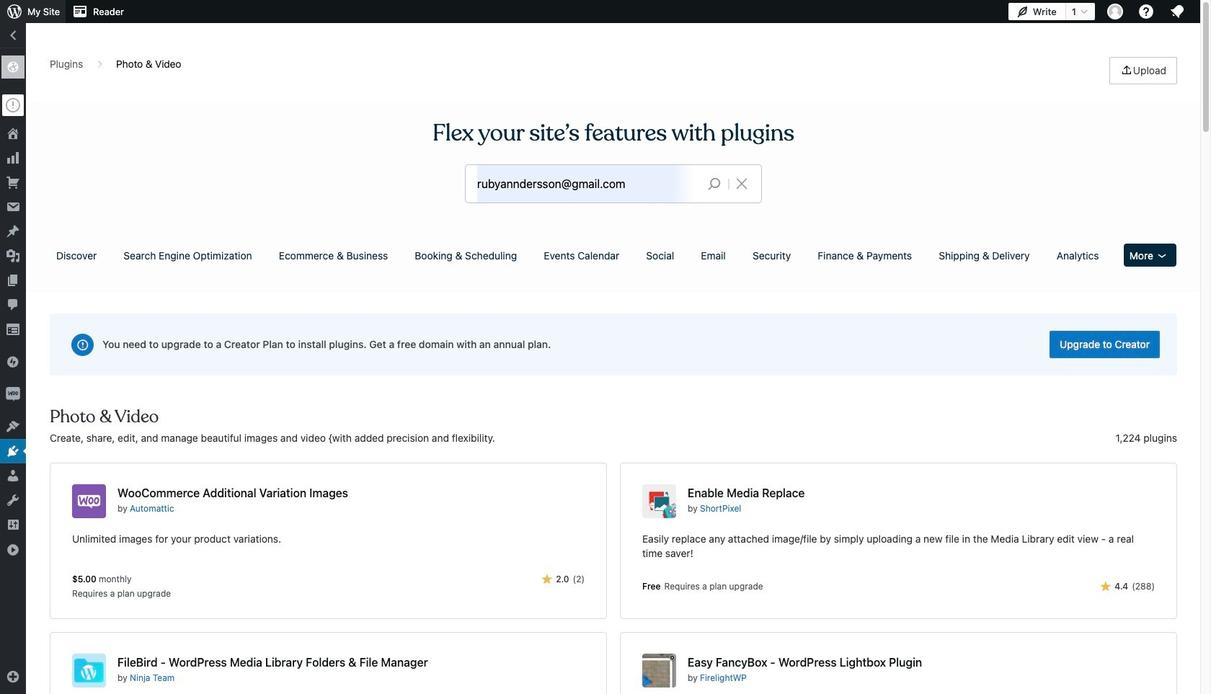 Task type: describe. For each thing, give the bounding box(es) containing it.
1 img image from the top
[[6, 355, 20, 369]]

open search image
[[697, 174, 733, 194]]

close search image
[[724, 175, 760, 193]]



Task type: vqa. For each thing, say whether or not it's contained in the screenshot.
Open Search Image
yes



Task type: locate. For each thing, give the bounding box(es) containing it.
Search search field
[[478, 165, 697, 203]]

my profile image
[[1108, 4, 1124, 19]]

None search field
[[466, 165, 762, 203]]

0 vertical spatial img image
[[6, 355, 20, 369]]

1 vertical spatial img image
[[6, 387, 20, 402]]

manage your notifications image
[[1169, 3, 1187, 20]]

img image
[[6, 355, 20, 369], [6, 387, 20, 402]]

help image
[[1138, 3, 1156, 20]]

main content
[[45, 57, 1183, 695]]

2 img image from the top
[[6, 387, 20, 402]]

plugin icon image
[[72, 485, 106, 519], [643, 485, 677, 519], [72, 654, 106, 688], [643, 654, 677, 688]]



